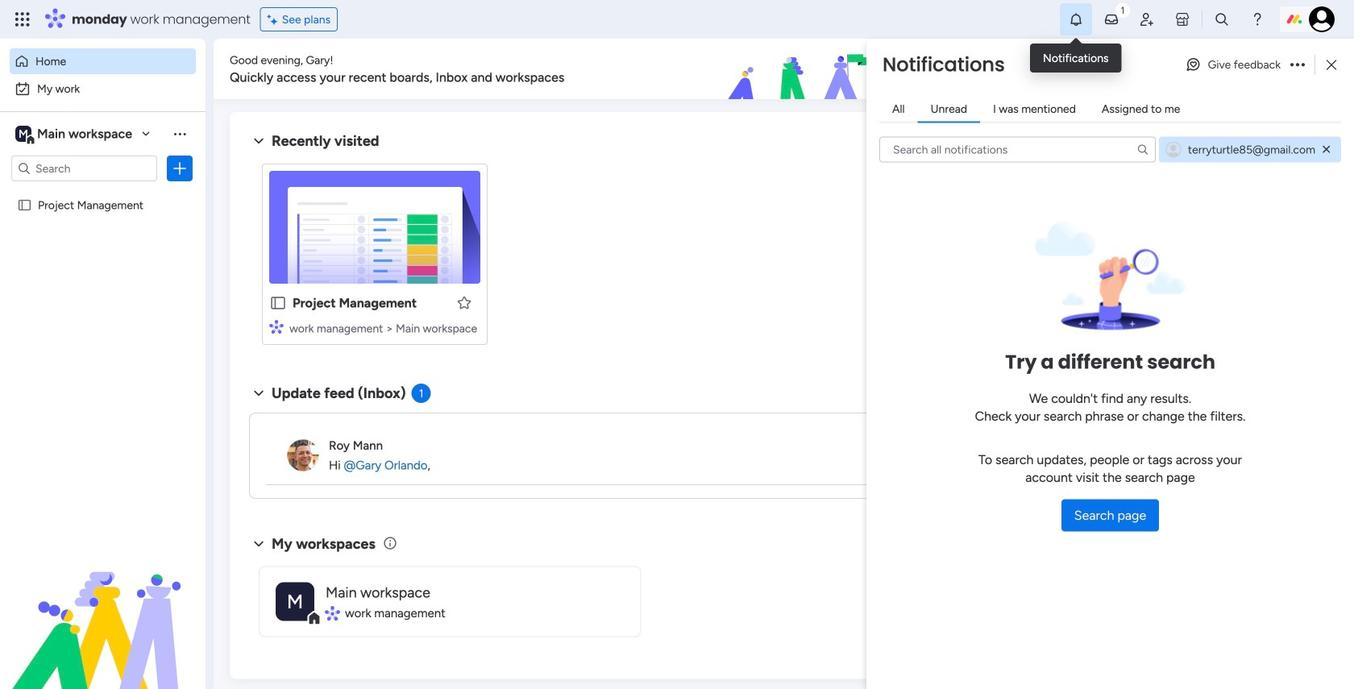 Task type: locate. For each thing, give the bounding box(es) containing it.
monday marketplace image
[[1175, 11, 1191, 27]]

roy mann image
[[287, 439, 319, 472]]

0 vertical spatial public board image
[[17, 198, 32, 213]]

None search field
[[879, 137, 1156, 162]]

list box
[[0, 188, 206, 437]]

options image down workspace options image
[[172, 160, 188, 177]]

close recently visited image
[[249, 131, 268, 151]]

templates image image
[[1103, 122, 1316, 233]]

give feedback image
[[1185, 56, 1202, 73]]

public board image
[[17, 198, 32, 213], [269, 294, 287, 312]]

gary orlando image
[[1309, 6, 1335, 32]]

0 horizontal spatial options image
[[172, 160, 188, 177]]

option
[[10, 48, 196, 74], [10, 76, 196, 102], [0, 191, 206, 194]]

1 vertical spatial lottie animation image
[[0, 526, 206, 689]]

workspace options image
[[172, 126, 188, 142]]

lottie animation element
[[632, 39, 1085, 100], [0, 526, 206, 689]]

Search all notifications search field
[[879, 137, 1156, 162]]

2 vertical spatial option
[[0, 191, 206, 194]]

1 vertical spatial public board image
[[269, 294, 287, 312]]

1 vertical spatial lottie animation element
[[0, 526, 206, 689]]

1 horizontal spatial lottie animation image
[[632, 39, 1085, 100]]

0 vertical spatial option
[[10, 48, 196, 74]]

0 horizontal spatial lottie animation element
[[0, 526, 206, 689]]

1 horizontal spatial lottie animation element
[[632, 39, 1085, 100]]

1 horizontal spatial options image
[[1291, 60, 1305, 70]]

options image right v2 bolt switch "image"
[[1291, 60, 1305, 70]]

getting started element
[[1088, 385, 1330, 449]]

see plans image
[[267, 10, 282, 28]]

0 vertical spatial workspace image
[[15, 125, 31, 143]]

dialog
[[867, 39, 1354, 689]]

1 horizontal spatial public board image
[[269, 294, 287, 312]]

1 vertical spatial workspace image
[[276, 582, 314, 621]]

0 vertical spatial lottie animation image
[[632, 39, 1085, 100]]

close my workspaces image
[[249, 534, 268, 554]]

notifications image
[[1068, 11, 1084, 27]]

lottie animation image
[[632, 39, 1085, 100], [0, 526, 206, 689]]

workspace image
[[15, 125, 31, 143], [276, 582, 314, 621]]

0 horizontal spatial public board image
[[17, 198, 32, 213]]

options image
[[1291, 60, 1305, 70], [172, 160, 188, 177]]

invite members image
[[1139, 11, 1155, 27]]

1 vertical spatial option
[[10, 76, 196, 102]]



Task type: describe. For each thing, give the bounding box(es) containing it.
0 vertical spatial lottie animation element
[[632, 39, 1085, 100]]

add to favorites image
[[456, 295, 472, 311]]

terryturtle85@gmail.com image
[[1166, 141, 1182, 158]]

1 vertical spatial options image
[[172, 160, 188, 177]]

0 vertical spatial options image
[[1291, 60, 1305, 70]]

0 horizontal spatial workspace image
[[15, 125, 31, 143]]

update feed image
[[1104, 11, 1120, 27]]

help image
[[1250, 11, 1266, 27]]

v2 user feedback image
[[1101, 60, 1113, 78]]

search everything image
[[1214, 11, 1230, 27]]

0 horizontal spatial lottie animation image
[[0, 526, 206, 689]]

contact sales element
[[1088, 540, 1330, 604]]

help center element
[[1088, 462, 1330, 527]]

search image
[[1137, 143, 1149, 156]]

select product image
[[15, 11, 31, 27]]

v2 bolt switch image
[[1227, 60, 1236, 78]]

1 image
[[1116, 1, 1130, 19]]

1 element
[[412, 384, 431, 403]]

1 horizontal spatial workspace image
[[276, 582, 314, 621]]

close update feed (inbox) image
[[249, 384, 268, 403]]

Search in workspace field
[[34, 159, 135, 178]]

workspace selection element
[[15, 124, 135, 145]]



Task type: vqa. For each thing, say whether or not it's contained in the screenshot.
1st v2 overdue deadline icon from the bottom
no



